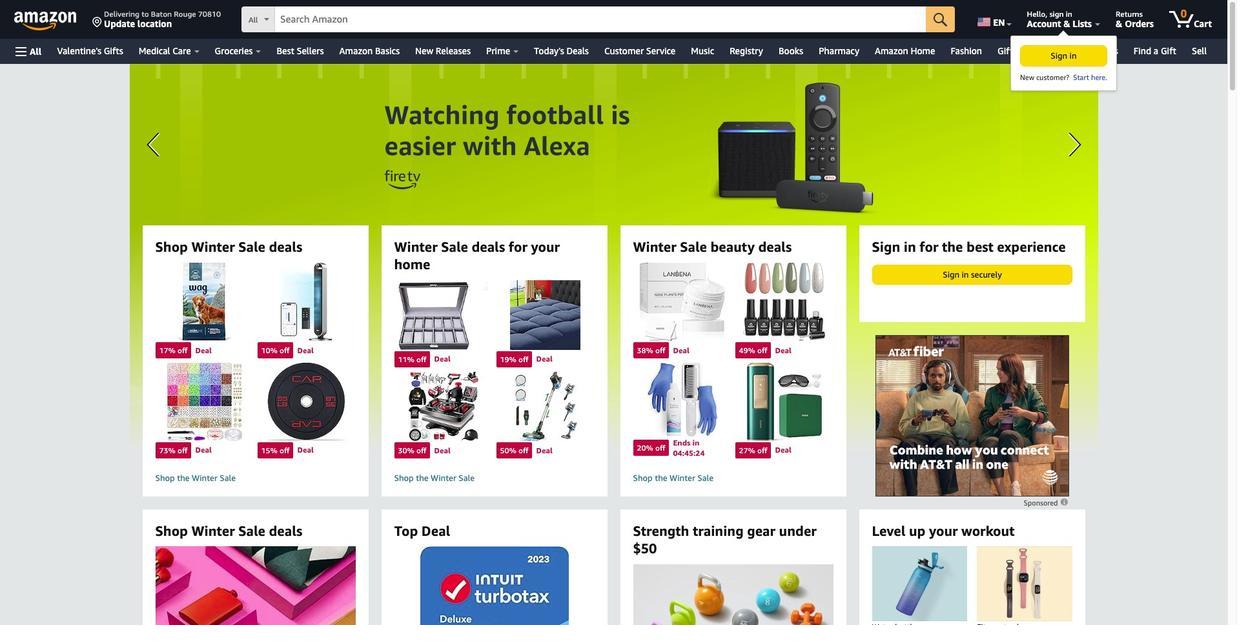 Task type: describe. For each thing, give the bounding box(es) containing it.
off for 20% off
[[656, 444, 666, 453]]

your inside winter sale deals for your home
[[531, 239, 560, 255]]

best sellers
[[277, 45, 324, 56]]

shop the winter sale for winter sale deals for your home
[[394, 473, 475, 483]]

sale inside winter sale deals for your home
[[441, 239, 468, 255]]

deals inside winter sale deals for your home
[[472, 239, 505, 255]]

amazon home link
[[868, 42, 944, 60]]

off for 19% off
[[519, 355, 529, 364]]

2 for from the left
[[920, 239, 939, 255]]

off for 49% off
[[758, 346, 768, 355]]

care
[[173, 45, 191, 56]]

all inside button
[[30, 46, 42, 57]]

70810
[[198, 9, 221, 19]]

amazon brand - wag dry dog food salmon & sweet potato, grain free 24 lb bag image
[[155, 263, 254, 341]]

50%
[[500, 446, 517, 456]]

find a gift
[[1134, 45, 1177, 56]]

deal for 49% off
[[776, 345, 792, 355]]

deal for 11% off
[[434, 354, 451, 364]]

deal for 30% off
[[434, 445, 451, 455]]

winter sale deals for your home
[[394, 239, 560, 273]]

winter sale beauty deals
[[634, 239, 792, 255]]

customer?
[[1037, 73, 1070, 81]]

38%
[[637, 346, 654, 355]]

prime link
[[479, 42, 527, 60]]

sponsored
[[1024, 499, 1061, 507]]

customer service link
[[597, 42, 684, 60]]

30% off
[[398, 446, 427, 456]]

fashion
[[951, 45, 983, 56]]

all button
[[10, 39, 47, 64]]

find
[[1134, 45, 1152, 56]]

registry link
[[722, 42, 771, 60]]

winter inside winter sale deals for your home
[[394, 239, 438, 255]]

books link
[[771, 42, 812, 60]]

cards
[[1016, 45, 1039, 56]]

rouge
[[174, 9, 196, 19]]

new releases link
[[408, 42, 479, 60]]

top deal
[[394, 523, 451, 539]]

stores
[[1093, 45, 1119, 56]]

watching football is easier with alexa. fire tv. image
[[130, 64, 1099, 452]]

in for sign in securely
[[962, 270, 969, 280]]

19%
[[500, 355, 517, 364]]

to
[[142, 9, 149, 19]]

valentine's gifts link
[[49, 42, 131, 60]]

30%
[[398, 446, 415, 456]]

ends
[[674, 438, 691, 448]]

none submit inside all search field
[[927, 6, 956, 32]]

returns & orders
[[1117, 9, 1155, 29]]

new releases
[[415, 45, 471, 56]]

deal right top
[[422, 523, 451, 539]]

hello, sign in
[[1028, 9, 1073, 19]]

20%
[[637, 444, 654, 453]]

leave feedback on sponsored ad element
[[1024, 499, 1070, 507]]

sopat mattress topper king size extra thick mattress pad 8-21" deep pocket soft down alternative fill mattress protector pillow top mattress cover (78x80 inches, navy blue) image
[[497, 280, 595, 350]]

27% off
[[739, 446, 768, 455]]

new customer? start here.
[[1021, 73, 1108, 81]]

akeydiy 8 in 1 heat press machine professional sublimation machine 15" x 12" swing away shirt printing heat transfer digital industrial-quality heat press machine for t shirts mug hat plate image
[[394, 371, 493, 441]]

the for winter sale deals for your home
[[416, 473, 429, 483]]

find a gift link
[[1127, 42, 1185, 60]]

sell link
[[1185, 42, 1216, 60]]

off for 17% off
[[178, 346, 188, 355]]

shop the winter sale link for beauty
[[634, 473, 834, 484]]

38% off
[[637, 346, 666, 355]]

account & lists
[[1028, 18, 1093, 29]]

off for 38% off
[[656, 346, 666, 355]]

sign in link
[[1021, 45, 1108, 67]]

releases
[[436, 45, 471, 56]]

in for sign in
[[1070, 50, 1077, 61]]

pharmacy
[[819, 45, 860, 56]]

today's deals link
[[527, 42, 597, 60]]

dreo 120° oscillating tower fan, 42 inch bladeless fan for bedroom, 25db quiet dc motor, standing fan with remote, 12 hyper wind speeds, 4 modes, 12h timer floor fans for home, living room, office image
[[257, 263, 356, 341]]

off for 73% off
[[178, 446, 188, 455]]

all inside search field
[[249, 15, 258, 25]]

best sellers link
[[269, 42, 332, 60]]

training
[[693, 523, 744, 539]]

home
[[394, 257, 431, 273]]

hello,
[[1028, 9, 1048, 19]]

Search Amazon text field
[[275, 7, 927, 32]]

securely
[[972, 270, 1003, 280]]

music
[[691, 45, 715, 56]]

off for 10% off
[[280, 346, 290, 355]]

turbotax deluxe 2023 tax software, federal & state tax return [amazon exclusive] [pc/mac download] image
[[420, 547, 569, 625]]

a
[[1154, 45, 1159, 56]]

ends in 04:45:24
[[674, 438, 705, 458]]

pharmacy link
[[812, 42, 868, 60]]

strength
[[634, 523, 690, 539]]

10%
[[261, 346, 278, 355]]

returns
[[1117, 9, 1144, 19]]

en
[[994, 17, 1006, 28]]

cart
[[1195, 18, 1213, 29]]

off for 11% off
[[417, 355, 427, 364]]

basics
[[375, 45, 400, 56]]

All search field
[[242, 6, 956, 34]]

baton
[[151, 9, 172, 19]]

here.
[[1092, 73, 1108, 81]]

up
[[910, 523, 926, 539]]

lists
[[1073, 18, 1093, 29]]

update
[[104, 18, 135, 29]]

registry
[[730, 45, 764, 56]]

amazon for amazon basics
[[340, 45, 373, 56]]

19% off
[[500, 355, 529, 364]]

sign in securely
[[943, 270, 1003, 280]]

lanbena blackhead remover - peel off mask for nose & face, blackhead removal kit 1.05oz image
[[634, 263, 732, 341]]

amazon image
[[14, 12, 77, 31]]

home
[[911, 45, 936, 56]]

27%
[[739, 446, 756, 455]]

deals
[[567, 45, 589, 56]]

2 shop winter sale deals from the top
[[155, 523, 303, 539]]

& for account
[[1064, 18, 1071, 29]]

customer
[[605, 45, 644, 56]]

groceries link
[[207, 42, 269, 60]]

17%
[[159, 346, 176, 355]]

1 horizontal spatial your
[[930, 523, 959, 539]]

today's deals
[[534, 45, 589, 56]]

49% off
[[739, 346, 768, 355]]



Task type: vqa. For each thing, say whether or not it's contained in the screenshot.
carousel previous slide Image
no



Task type: locate. For each thing, give the bounding box(es) containing it.
1 shop the winter sale link from the left
[[155, 473, 356, 484]]

0 vertical spatial all
[[249, 15, 258, 25]]

amazon inside amazon basics link
[[340, 45, 373, 56]]

1 horizontal spatial for
[[920, 239, 939, 255]]

2 shop the winter sale from the left
[[394, 473, 475, 483]]

gift cards
[[998, 45, 1039, 56]]

new
[[415, 45, 434, 56], [1021, 73, 1035, 81]]

3 shop the winter sale link from the left
[[634, 473, 834, 484]]

cap barbell budget olympic bumper plate with red logo, black, 55 lb single image
[[257, 363, 356, 441]]

vactidy cordless 6-in-1 lightweight stick vacuum cleaner with brushless motor, 45 min runtime, for hard floors and carpets image
[[497, 371, 595, 441]]

& for returns
[[1117, 18, 1123, 29]]

17% off
[[159, 346, 188, 355]]

fitness trackers image
[[965, 547, 1085, 622]]

in for ends in 04:45:24
[[693, 438, 700, 448]]

off for 15% off
[[280, 446, 290, 455]]

2 horizontal spatial shop the winter sale
[[634, 473, 714, 483]]

under
[[780, 523, 817, 539]]

shop the winter sale link down 27%
[[634, 473, 834, 484]]

1 vertical spatial shop winter sale deals
[[155, 523, 303, 539]]

medical
[[139, 45, 170, 56]]

off right 10%
[[280, 346, 290, 355]]

10% off
[[261, 346, 290, 355]]

all down amazon image
[[30, 46, 42, 57]]

medical care
[[139, 45, 191, 56]]

en link
[[971, 3, 1018, 36]]

the left best
[[943, 239, 964, 255]]

orders
[[1126, 18, 1155, 29]]

73% off
[[159, 446, 188, 455]]

deal right 73% off
[[195, 445, 212, 455]]

None submit
[[927, 6, 956, 32]]

best
[[277, 45, 295, 56]]

groceries
[[215, 45, 253, 56]]

sign in
[[1051, 50, 1077, 61]]

0 horizontal spatial new
[[415, 45, 434, 56]]

gift cards link
[[991, 42, 1055, 60]]

off right 17%
[[178, 346, 188, 355]]

off right 73% at the bottom left of page
[[178, 446, 188, 455]]

1 vertical spatial all
[[30, 46, 42, 57]]

sign in for the best experience
[[873, 239, 1066, 255]]

off right 15%
[[280, 446, 290, 455]]

0 horizontal spatial shop the winter sale
[[155, 473, 236, 483]]

1 horizontal spatial amazon
[[875, 45, 909, 56]]

0 horizontal spatial your
[[531, 239, 560, 255]]

gift inside gift cards link
[[998, 45, 1014, 56]]

experience
[[998, 239, 1066, 255]]

& left orders
[[1117, 18, 1123, 29]]

1 horizontal spatial new
[[1021, 73, 1035, 81]]

off for 50% off
[[519, 446, 529, 456]]

level up your workout
[[873, 523, 1015, 539]]

0 horizontal spatial amazon
[[340, 45, 373, 56]]

1 horizontal spatial &
[[1117, 18, 1123, 29]]

strength training gear under $50
[[634, 523, 817, 557]]

1 horizontal spatial all
[[249, 15, 258, 25]]

deal
[[195, 345, 212, 355], [297, 345, 314, 355], [674, 345, 690, 355], [776, 345, 792, 355], [434, 354, 451, 364], [537, 354, 553, 364], [195, 445, 212, 455], [297, 445, 314, 455], [776, 445, 792, 455], [434, 445, 451, 455], [537, 445, 553, 455], [422, 523, 451, 539]]

shop for winter sale beauty deals
[[634, 473, 653, 483]]

deal right 19% off
[[537, 354, 553, 364]]

gionlion 6000 pcs clay beads for bracelet making, 24 colors flat preppy beads for friendship bracelet kit, polymer clay heishi beads with charms for jewelry making, crafts gifts for teen girls image
[[155, 363, 254, 441]]

sign for sign in
[[1051, 50, 1068, 61]]

deal for 17% off
[[195, 345, 212, 355]]

top
[[394, 523, 418, 539]]

2 vertical spatial sign
[[943, 270, 960, 280]]

shop the winter sale down 30% off at the left
[[394, 473, 475, 483]]

73%
[[159, 446, 176, 455]]

customer service
[[605, 45, 676, 56]]

off for 30% off
[[417, 446, 427, 456]]

amazon inside amazon home link
[[875, 45, 909, 56]]

the down 73% off
[[177, 473, 190, 483]]

gifts
[[104, 45, 123, 56]]

main content containing shop winter sale deals
[[0, 64, 1228, 625]]

books
[[779, 45, 804, 56]]

amazon home
[[875, 45, 936, 56]]

beauty
[[711, 239, 755, 255]]

all up groceries link
[[249, 15, 258, 25]]

shop for winter sale deals for your home
[[394, 473, 414, 483]]

0 vertical spatial shop winter sale deals
[[155, 239, 303, 255]]

the down "20% off"
[[655, 473, 668, 483]]

medical care link
[[131, 42, 207, 60]]

deals
[[269, 239, 303, 255], [472, 239, 505, 255], [759, 239, 792, 255], [269, 523, 303, 539]]

shop the winter sale link for sale
[[155, 473, 356, 484]]

valentine's
[[57, 45, 101, 56]]

1 & from the left
[[1064, 18, 1071, 29]]

valentine's gifts
[[57, 45, 123, 56]]

1 shop winter sale deals from the top
[[155, 239, 303, 255]]

off right 27%
[[758, 446, 768, 455]]

gift right a
[[1162, 45, 1177, 56]]

deal right the "17% off"
[[195, 345, 212, 355]]

0 horizontal spatial &
[[1064, 18, 1071, 29]]

music link
[[684, 42, 722, 60]]

in inside ends in 04:45:24
[[693, 438, 700, 448]]

3 shop the winter sale from the left
[[634, 473, 714, 483]]

beetles gel polish southern belle glitter nude gel polish set - 6 pcs coral green light blue gel polish kit soak off uv nail gel base and top coat needed varnish salon nail art design image
[[736, 263, 834, 341]]

shop for shop winter sale deals
[[155, 473, 175, 483]]

1 amazon from the left
[[340, 45, 373, 56]]

shop the winter sale for winter sale beauty deals
[[634, 473, 714, 483]]

off right 20% on the bottom right
[[656, 444, 666, 453]]

off right 11%
[[417, 355, 427, 364]]

shop the winter sale down 73% off
[[155, 473, 236, 483]]

sign for sign in for the best experience
[[873, 239, 901, 255]]

shop the winter sale link for deals
[[394, 473, 595, 484]]

amazon left basics
[[340, 45, 373, 56]]

luxury
[[1063, 45, 1091, 56]]

0 horizontal spatial gift
[[998, 45, 1014, 56]]

0 horizontal spatial all
[[30, 46, 42, 57]]

the
[[943, 239, 964, 255], [177, 473, 190, 483], [416, 473, 429, 483], [655, 473, 668, 483]]

deal for 50% off
[[537, 445, 553, 455]]

start
[[1074, 73, 1090, 81]]

location
[[137, 18, 172, 29]]

new left releases
[[415, 45, 434, 56]]

off right the 49%
[[758, 346, 768, 355]]

the down 30% off at the left
[[416, 473, 429, 483]]

deal for 10% off
[[297, 345, 314, 355]]

sale
[[239, 239, 266, 255], [441, 239, 468, 255], [680, 239, 707, 255], [220, 473, 236, 483], [459, 473, 475, 483], [698, 473, 714, 483], [239, 523, 266, 539]]

2 amazon from the left
[[875, 45, 909, 56]]

sponsored link
[[1024, 498, 1070, 507]]

the for winter sale beauty deals
[[655, 473, 668, 483]]

fashion link
[[944, 42, 991, 60]]

shop the winter sale link down 50%
[[394, 473, 595, 484]]

off right 19%
[[519, 355, 529, 364]]

0 vertical spatial new
[[415, 45, 434, 56]]

lee beauty professional callus remover extra strength gel (8 oz) and foot rasp spa kit image
[[634, 363, 732, 437]]

workout
[[962, 523, 1015, 539]]

1 horizontal spatial sign
[[943, 270, 960, 280]]

2 horizontal spatial sign
[[1051, 50, 1068, 61]]

shop the winter sale for shop winter sale deals
[[155, 473, 236, 483]]

2 gift from the left
[[1162, 45, 1177, 56]]

deal for 38% off
[[674, 345, 690, 355]]

1 gift from the left
[[998, 45, 1014, 56]]

deal for 27% off
[[776, 445, 792, 455]]

0 vertical spatial your
[[531, 239, 560, 255]]

for inside winter sale deals for your home
[[509, 239, 528, 255]]

deal right 11% off
[[434, 354, 451, 364]]

0 horizontal spatial shop the winter sale link
[[155, 473, 356, 484]]

2 & from the left
[[1117, 18, 1123, 29]]

deal for 15% off
[[297, 445, 314, 455]]

prime
[[487, 45, 510, 56]]

49%
[[739, 346, 756, 355]]

15% off
[[261, 446, 290, 455]]

your
[[531, 239, 560, 255], [930, 523, 959, 539]]

off right 50%
[[519, 446, 529, 456]]

luxury stores
[[1063, 45, 1119, 56]]

& inside returns & orders
[[1117, 18, 1123, 29]]

& left lists
[[1064, 18, 1071, 29]]

deal for 73% off
[[195, 445, 212, 455]]

gift
[[998, 45, 1014, 56], [1162, 45, 1177, 56]]

1 horizontal spatial shop the winter sale link
[[394, 473, 595, 484]]

service
[[647, 45, 676, 56]]

50% off
[[500, 446, 529, 456]]

navigation navigation
[[0, 0, 1228, 97]]

1 horizontal spatial shop the winter sale
[[394, 473, 475, 483]]

04:45:24
[[674, 448, 705, 458]]

sell
[[1193, 45, 1208, 56]]

luxury stores link
[[1055, 42, 1127, 60]]

amazon basics
[[340, 45, 400, 56]]

deal right 10% off at the bottom left
[[297, 345, 314, 355]]

main content
[[0, 64, 1228, 625]]

0 horizontal spatial for
[[509, 239, 528, 255]]

off right 30%
[[417, 446, 427, 456]]

0 vertical spatial sign
[[1051, 50, 1068, 61]]

deal for 19% off
[[537, 354, 553, 364]]

shop the winter sale down 04:45:24
[[634, 473, 714, 483]]

$50
[[634, 541, 657, 557]]

gift inside find a gift link
[[1162, 45, 1177, 56]]

1 horizontal spatial gift
[[1162, 45, 1177, 56]]

deal right 49% off
[[776, 345, 792, 355]]

2 horizontal spatial shop the winter sale link
[[634, 473, 834, 484]]

shop the winter sale link
[[155, 473, 356, 484], [394, 473, 595, 484], [634, 473, 834, 484]]

1 for from the left
[[509, 239, 528, 255]]

new left customer?
[[1021, 73, 1035, 81]]

best
[[967, 239, 994, 255]]

sign
[[1050, 9, 1065, 19]]

deal right 30% off at the left
[[434, 445, 451, 455]]

winter
[[192, 239, 235, 255], [394, 239, 438, 255], [634, 239, 677, 255], [192, 473, 218, 483], [431, 473, 457, 483], [670, 473, 696, 483], [192, 523, 235, 539]]

shop
[[155, 239, 188, 255], [155, 473, 175, 483], [394, 473, 414, 483], [634, 473, 653, 483], [155, 523, 188, 539]]

start here. link
[[1072, 73, 1108, 81]]

in for sign in for the best experience
[[904, 239, 917, 255]]

new for new releases
[[415, 45, 434, 56]]

11%
[[398, 355, 415, 364]]

1 vertical spatial your
[[930, 523, 959, 539]]

today's
[[534, 45, 565, 56]]

20% off
[[637, 444, 666, 453]]

sign for sign in securely
[[943, 270, 960, 280]]

new for new customer? start here.
[[1021, 73, 1035, 81]]

deal right 15% off
[[297, 445, 314, 455]]

off right 38%
[[656, 346, 666, 355]]

gift left cards
[[998, 45, 1014, 56]]

amazon for amazon home
[[875, 45, 909, 56]]

off for 27% off
[[758, 446, 768, 455]]

deal right the 27% off
[[776, 445, 792, 455]]

1 shop the winter sale from the left
[[155, 473, 236, 483]]

deal right 50% off
[[537, 445, 553, 455]]

sodynee wbpu12-03 watch dislpay box organizer, pu leather with glass top, large, black image
[[394, 280, 493, 350]]

amazon left home
[[875, 45, 909, 56]]

the for shop winter sale deals
[[177, 473, 190, 483]]

sign inside the navigation navigation
[[1051, 50, 1068, 61]]

0 horizontal spatial sign
[[873, 239, 901, 255]]

1 vertical spatial new
[[1021, 73, 1035, 81]]

delivering
[[104, 9, 140, 19]]

2 shop the winter sale link from the left
[[394, 473, 595, 484]]

deal right 38% off
[[674, 345, 690, 355]]

1 vertical spatial sign
[[873, 239, 901, 255]]

ulike laser hair removal for women and men, air+ ipl hair removal device with sapphire ice-cooling technology for nearly painless result, safe&long-lasting for reducing in hair growth for body & face image
[[736, 363, 834, 441]]

water bottles image
[[860, 547, 980, 622]]

sellers
[[297, 45, 324, 56]]

shop the winter sale link down 15%
[[155, 473, 356, 484]]

0
[[1182, 7, 1188, 20]]

15%
[[261, 446, 278, 455]]



